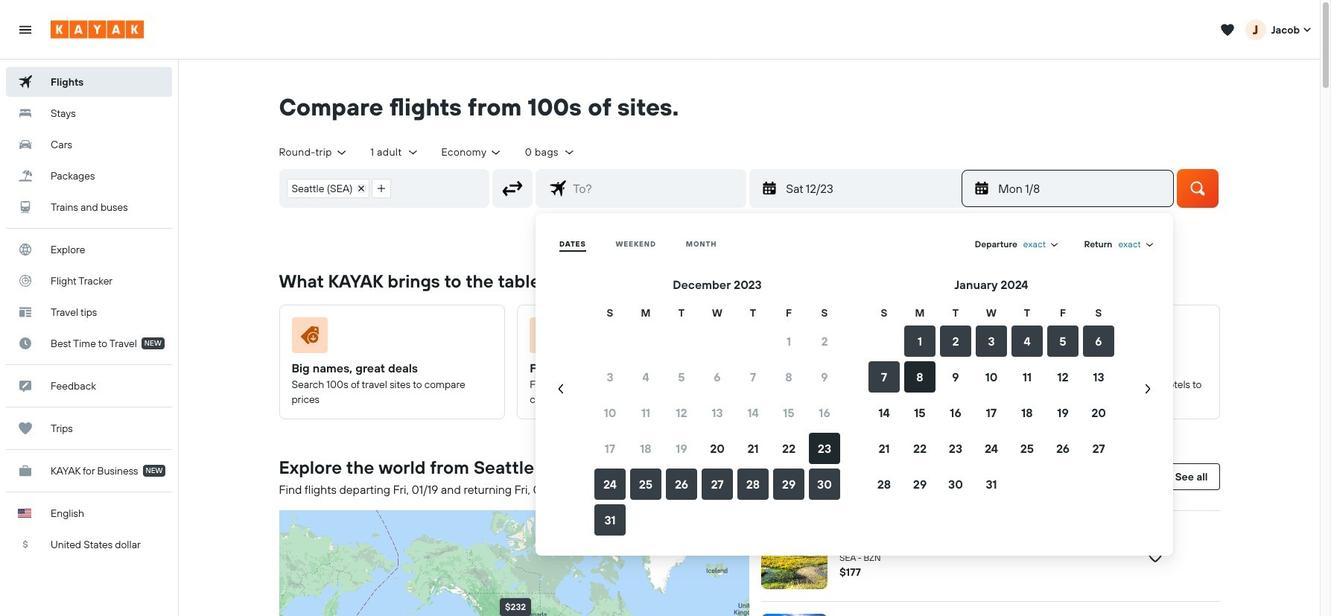 Task type: describe. For each thing, give the bounding box(es) containing it.
2 list item from the left
[[372, 179, 391, 198]]

1 list item from the left
[[286, 179, 370, 198]]

Flight destination input text field
[[567, 170, 746, 207]]

monday january 8th element
[[999, 179, 1164, 197]]

remove image
[[358, 185, 365, 192]]

Weekend radio
[[616, 239, 656, 249]]

united states (english) image
[[18, 509, 31, 518]]

Trip type Round-trip field
[[279, 145, 348, 159]]

Cabin type Economy field
[[441, 145, 503, 159]]



Task type: locate. For each thing, give the bounding box(es) containing it.
swap departure airport and destination airport image
[[499, 174, 527, 202]]

1 horizontal spatial list item
[[372, 179, 391, 198]]

figure
[[292, 317, 487, 359], [530, 317, 725, 359], [768, 317, 963, 359], [1006, 317, 1201, 359], [761, 614, 828, 616]]

end date calendar input use left and right arrow keys to change day. use up and down arrow keys to change week. tab
[[542, 276, 1167, 538]]

list item down trip type round-trip "field"
[[286, 179, 370, 198]]

list item right remove image
[[372, 179, 391, 198]]

Dates radio
[[560, 239, 586, 249]]

None field
[[1024, 238, 1060, 250], [1119, 238, 1156, 250], [1024, 238, 1060, 250], [1119, 238, 1156, 250]]

list item
[[286, 179, 370, 198], [372, 179, 391, 198]]

map region
[[184, 372, 756, 616]]

list
[[280, 170, 398, 207]]

navigation menu image
[[18, 22, 33, 37]]

0 horizontal spatial list item
[[286, 179, 370, 198]]

saturday december 23rd element
[[786, 179, 952, 197]]

bozeman image
[[761, 523, 828, 589]]

Flight origin input text field
[[398, 170, 489, 207]]

Month radio
[[686, 239, 717, 249]]

menu
[[542, 231, 1167, 538]]



Task type: vqa. For each thing, say whether or not it's contained in the screenshot.
Monday January 8th element
yes



